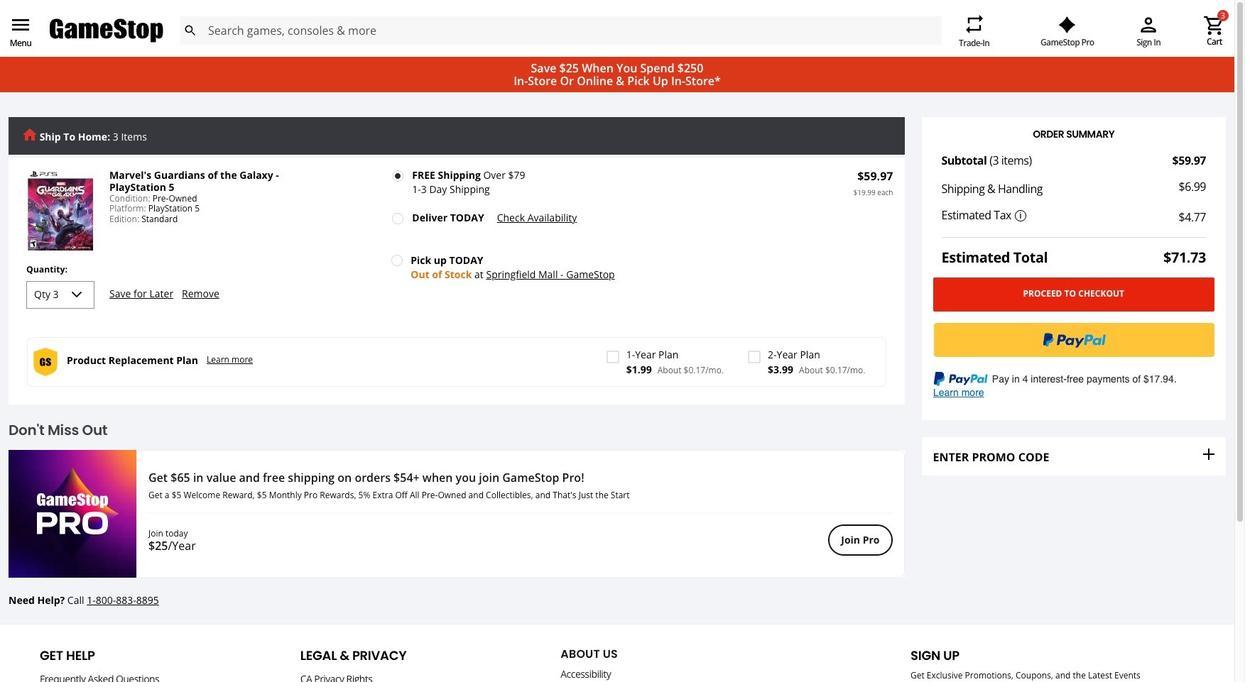 Task type: locate. For each thing, give the bounding box(es) containing it.
gamestop image
[[50, 17, 163, 44]]

None search field
[[180, 16, 942, 45]]

profile image
[[1138, 13, 1161, 36]]

gamestop pro icon image
[[1059, 16, 1077, 33]]



Task type: describe. For each thing, give the bounding box(es) containing it.
Search games, consoles & more search field
[[208, 16, 917, 45]]

marvel&#39;s guardians of the galaxy - playstation 5 image
[[20, 170, 101, 251]]

alt1 image
[[9, 450, 136, 578]]



Task type: vqa. For each thing, say whether or not it's contained in the screenshot.
'search box'
yes



